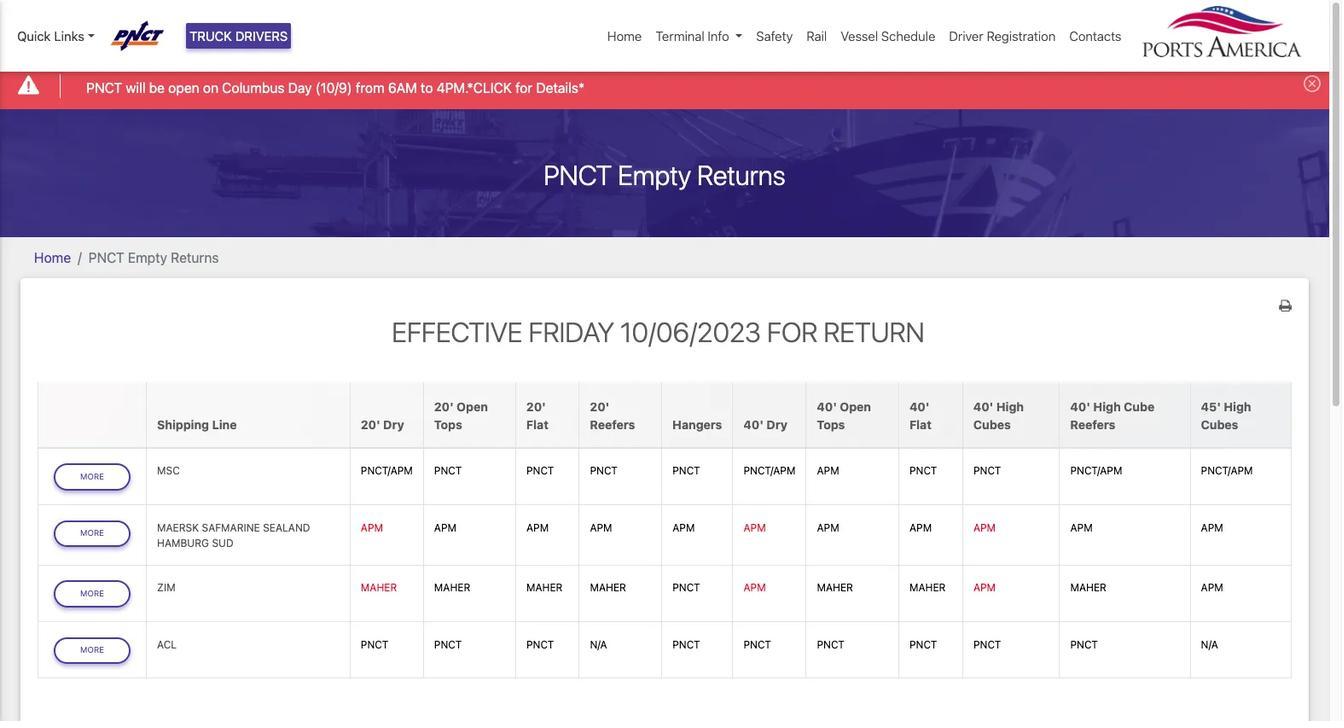 Task type: locate. For each thing, give the bounding box(es) containing it.
1 horizontal spatial reefers
[[1071, 417, 1116, 432]]

zim
[[157, 582, 176, 594]]

sealand
[[263, 521, 310, 534]]

1 dry from the left
[[383, 417, 404, 432]]

20' open tops
[[434, 399, 488, 432]]

high inside 40' high cube reefers
[[1094, 399, 1121, 414]]

1 horizontal spatial returns
[[697, 158, 786, 191]]

2 horizontal spatial high
[[1224, 399, 1252, 414]]

1 vertical spatial empty
[[128, 250, 167, 265]]

pnct empty returns
[[544, 158, 786, 191], [89, 250, 219, 265]]

more
[[80, 472, 104, 481], [80, 529, 104, 538], [80, 589, 104, 598], [80, 646, 104, 655]]

1 cubes from the left
[[974, 417, 1011, 432]]

open inside 20' open tops
[[457, 399, 488, 414]]

empty
[[618, 158, 691, 191], [128, 250, 167, 265]]

cubes
[[974, 417, 1011, 432], [1202, 417, 1239, 432]]

2 high from the left
[[1094, 399, 1121, 414]]

open left 20' flat
[[457, 399, 488, 414]]

7 maher from the left
[[1071, 582, 1107, 594]]

truck
[[190, 28, 232, 43]]

will
[[126, 80, 146, 95]]

returns
[[697, 158, 786, 191], [171, 250, 219, 265]]

info
[[708, 28, 730, 43]]

reefers
[[590, 417, 635, 432], [1071, 417, 1116, 432]]

more button
[[54, 464, 131, 491], [54, 520, 131, 548], [54, 581, 131, 608], [54, 637, 131, 665]]

effective friday 10/06/2023 for return
[[392, 316, 925, 348]]

20'
[[434, 399, 454, 414], [527, 399, 546, 414], [590, 399, 610, 414], [361, 417, 381, 432]]

open for 40' open tops
[[840, 399, 872, 414]]

terminal
[[656, 28, 705, 43]]

0 horizontal spatial home
[[34, 250, 71, 265]]

1 vertical spatial home link
[[34, 250, 71, 265]]

more for acl
[[80, 646, 104, 655]]

0 horizontal spatial n/a
[[590, 638, 608, 651]]

20' inside 20' reefers
[[590, 399, 610, 414]]

more for msc
[[80, 472, 104, 481]]

open inside 40' open tops
[[840, 399, 872, 414]]

high for 45' high cubes
[[1224, 399, 1252, 414]]

3 more from the top
[[80, 589, 104, 598]]

3 more button from the top
[[54, 581, 131, 608]]

day
[[288, 80, 312, 95]]

pnct/apm down 40' high cube reefers at the bottom right of the page
[[1071, 465, 1123, 477]]

1 flat from the left
[[527, 417, 549, 432]]

40'
[[817, 399, 837, 414], [910, 399, 930, 414], [974, 399, 994, 414], [1071, 399, 1091, 414], [744, 417, 764, 432]]

20' for 20' dry
[[361, 417, 381, 432]]

1 horizontal spatial cubes
[[1202, 417, 1239, 432]]

2 n/a from the left
[[1202, 638, 1219, 651]]

contacts
[[1070, 28, 1122, 43]]

1 more from the top
[[80, 472, 104, 481]]

high for 40' high cubes
[[997, 399, 1025, 414]]

20' for 20' reefers
[[590, 399, 610, 414]]

1 horizontal spatial open
[[840, 399, 872, 414]]

vessel
[[841, 28, 879, 43]]

1 horizontal spatial flat
[[910, 417, 932, 432]]

1 horizontal spatial home
[[608, 28, 642, 43]]

2 open from the left
[[840, 399, 872, 414]]

0 horizontal spatial open
[[457, 399, 488, 414]]

apm
[[817, 465, 840, 477], [361, 521, 383, 534], [434, 521, 457, 534], [527, 521, 549, 534], [590, 521, 613, 534], [673, 521, 695, 534], [744, 521, 766, 534], [817, 521, 840, 534], [910, 521, 932, 534], [974, 521, 996, 534], [1071, 521, 1093, 534], [1202, 521, 1224, 534], [744, 582, 766, 594], [974, 582, 996, 594], [1202, 582, 1224, 594]]

1 more button from the top
[[54, 464, 131, 491]]

0 horizontal spatial flat
[[527, 417, 549, 432]]

contacts link
[[1063, 20, 1129, 52]]

open for 20' open tops
[[457, 399, 488, 414]]

cubes right 40' flat
[[974, 417, 1011, 432]]

flat left 20' reefers on the bottom of page
[[527, 417, 549, 432]]

cubes inside the "45' high cubes"
[[1202, 417, 1239, 432]]

tops right 20' dry
[[434, 417, 463, 432]]

0 vertical spatial empty
[[618, 158, 691, 191]]

to
[[421, 80, 433, 95]]

2 more from the top
[[80, 529, 104, 538]]

home link
[[601, 20, 649, 52], [34, 250, 71, 265]]

pnct will be open on columbus day (10/9) from 6am to 4pm.*click for details* alert
[[0, 63, 1330, 109]]

1 vertical spatial pnct empty returns
[[89, 250, 219, 265]]

40' inside 40' high cubes
[[974, 399, 994, 414]]

2 dry from the left
[[767, 417, 788, 432]]

1 horizontal spatial tops
[[817, 417, 846, 432]]

pnct will be open on columbus day (10/9) from 6am to 4pm.*click for details* link
[[86, 77, 585, 98]]

40' right 40' flat
[[974, 399, 994, 414]]

2 tops from the left
[[817, 417, 846, 432]]

tops right 40' dry
[[817, 417, 846, 432]]

2 cubes from the left
[[1202, 417, 1239, 432]]

2 reefers from the left
[[1071, 417, 1116, 432]]

dry left 40' open tops
[[767, 417, 788, 432]]

flat for 20' flat
[[527, 417, 549, 432]]

dry for 40' dry
[[767, 417, 788, 432]]

high inside 40' high cubes
[[997, 399, 1025, 414]]

pnct will be open on columbus day (10/9) from 6am to 4pm.*click for details*
[[86, 80, 585, 95]]

safety link
[[750, 20, 800, 52]]

tops inside 20' open tops
[[434, 417, 463, 432]]

0 horizontal spatial dry
[[383, 417, 404, 432]]

tops
[[434, 417, 463, 432], [817, 417, 846, 432]]

1 tops from the left
[[434, 417, 463, 432]]

4pm.*click
[[437, 80, 512, 95]]

40' for 40' high cube reefers
[[1071, 399, 1091, 414]]

2 more button from the top
[[54, 520, 131, 548]]

flat
[[527, 417, 549, 432], [910, 417, 932, 432]]

high
[[997, 399, 1025, 414], [1094, 399, 1121, 414], [1224, 399, 1252, 414]]

0 horizontal spatial cubes
[[974, 417, 1011, 432]]

cubes for 40'
[[974, 417, 1011, 432]]

tops inside 40' open tops
[[817, 417, 846, 432]]

40' inside 40' high cube reefers
[[1071, 399, 1091, 414]]

cubes down 45'
[[1202, 417, 1239, 432]]

high inside the "45' high cubes"
[[1224, 399, 1252, 414]]

on
[[203, 80, 219, 95]]

20' for 20' flat
[[527, 399, 546, 414]]

1 n/a from the left
[[590, 638, 608, 651]]

2 flat from the left
[[910, 417, 932, 432]]

hangers
[[673, 417, 723, 432]]

tops for 20'
[[434, 417, 463, 432]]

1 horizontal spatial dry
[[767, 417, 788, 432]]

1 horizontal spatial pnct empty returns
[[544, 158, 786, 191]]

quick links
[[17, 28, 84, 43]]

1 horizontal spatial n/a
[[1202, 638, 1219, 651]]

msc
[[157, 465, 180, 477]]

1 vertical spatial returns
[[171, 250, 219, 265]]

cubes for 45'
[[1202, 417, 1239, 432]]

40' for 40' open tops
[[817, 399, 837, 414]]

acl
[[157, 638, 177, 651]]

6 maher from the left
[[910, 582, 946, 594]]

0 horizontal spatial tops
[[434, 417, 463, 432]]

40' high cubes
[[974, 399, 1025, 432]]

40' right 'hangers' at the right of the page
[[744, 417, 764, 432]]

40' left cube
[[1071, 399, 1091, 414]]

4 more from the top
[[80, 646, 104, 655]]

0 horizontal spatial high
[[997, 399, 1025, 414]]

schedule
[[882, 28, 936, 43]]

4 more button from the top
[[54, 637, 131, 665]]

1 horizontal spatial home link
[[601, 20, 649, 52]]

6am
[[388, 80, 417, 95]]

40' inside 40' flat
[[910, 399, 930, 414]]

home
[[608, 28, 642, 43], [34, 250, 71, 265]]

20' inside 20' open tops
[[434, 399, 454, 414]]

pnct/apm down the "45' high cubes"
[[1202, 465, 1254, 477]]

driver
[[950, 28, 984, 43]]

0 horizontal spatial reefers
[[590, 417, 635, 432]]

shipping line
[[157, 417, 237, 432]]

rail
[[807, 28, 827, 43]]

3 maher from the left
[[527, 582, 563, 594]]

open left 40' flat
[[840, 399, 872, 414]]

pnct/apm down 40' dry
[[744, 465, 796, 477]]

maher
[[361, 582, 397, 594], [434, 582, 471, 594], [527, 582, 563, 594], [590, 582, 626, 594], [817, 582, 854, 594], [910, 582, 946, 594], [1071, 582, 1107, 594]]

20' inside 20' flat
[[527, 399, 546, 414]]

1 open from the left
[[457, 399, 488, 414]]

dry left 20' open tops
[[383, 417, 404, 432]]

pnct/apm
[[361, 465, 413, 477], [744, 465, 796, 477], [1071, 465, 1123, 477], [1202, 465, 1254, 477]]

45'
[[1202, 399, 1222, 414]]

0 horizontal spatial empty
[[128, 250, 167, 265]]

0 horizontal spatial returns
[[171, 250, 219, 265]]

open
[[457, 399, 488, 414], [840, 399, 872, 414]]

40' down for
[[817, 399, 837, 414]]

pnct
[[86, 80, 122, 95], [544, 158, 612, 191], [89, 250, 124, 265], [434, 465, 462, 477], [527, 465, 554, 477], [590, 465, 618, 477], [673, 465, 701, 477], [910, 465, 938, 477], [974, 465, 1002, 477], [673, 582, 701, 594], [361, 638, 389, 651], [434, 638, 462, 651], [527, 638, 554, 651], [673, 638, 701, 651], [744, 638, 772, 651], [817, 638, 845, 651], [910, 638, 938, 651], [974, 638, 1002, 651], [1071, 638, 1099, 651]]

n/a
[[590, 638, 608, 651], [1202, 638, 1219, 651]]

0 horizontal spatial home link
[[34, 250, 71, 265]]

0 vertical spatial home
[[608, 28, 642, 43]]

1 high from the left
[[997, 399, 1025, 414]]

40' right 40' open tops
[[910, 399, 930, 414]]

0 horizontal spatial pnct empty returns
[[89, 250, 219, 265]]

flat right 40' open tops
[[910, 417, 932, 432]]

3 high from the left
[[1224, 399, 1252, 414]]

dry
[[383, 417, 404, 432], [767, 417, 788, 432]]

driver registration
[[950, 28, 1056, 43]]

1 horizontal spatial high
[[1094, 399, 1121, 414]]

pnct/apm down 20' dry
[[361, 465, 413, 477]]

cube
[[1124, 399, 1155, 414]]

pnct inside alert
[[86, 80, 122, 95]]

0 vertical spatial pnct empty returns
[[544, 158, 786, 191]]

cubes inside 40' high cubes
[[974, 417, 1011, 432]]

friday
[[529, 316, 615, 348]]

40' inside 40' open tops
[[817, 399, 837, 414]]



Task type: describe. For each thing, give the bounding box(es) containing it.
terminal info
[[656, 28, 730, 43]]

40' high cube reefers
[[1071, 399, 1155, 432]]

columbus
[[222, 80, 285, 95]]

reefers inside 40' high cube reefers
[[1071, 417, 1116, 432]]

links
[[54, 28, 84, 43]]

maersk safmarine sealand hamburg sud
[[157, 521, 310, 549]]

truck drivers link
[[186, 23, 291, 49]]

20' flat
[[527, 399, 549, 432]]

details*
[[536, 80, 585, 95]]

20' dry
[[361, 417, 404, 432]]

for
[[767, 316, 818, 348]]

tops for 40'
[[817, 417, 846, 432]]

drivers
[[235, 28, 288, 43]]

safmarine
[[202, 521, 260, 534]]

20' for 20' open tops
[[434, 399, 454, 414]]

2 pnct/apm from the left
[[744, 465, 796, 477]]

40' open tops
[[817, 399, 872, 432]]

40' flat
[[910, 399, 932, 432]]

more button for msc
[[54, 464, 131, 491]]

truck drivers
[[190, 28, 288, 43]]

more for zim
[[80, 589, 104, 598]]

dry for 20' dry
[[383, 417, 404, 432]]

40' for 40' flat
[[910, 399, 930, 414]]

0 vertical spatial returns
[[697, 158, 786, 191]]

40' for 40' dry
[[744, 417, 764, 432]]

quick
[[17, 28, 51, 43]]

3 pnct/apm from the left
[[1071, 465, 1123, 477]]

more button for maersk safmarine sealand hamburg sud
[[54, 520, 131, 548]]

high for 40' high cube reefers
[[1094, 399, 1121, 414]]

effective
[[392, 316, 523, 348]]

more button for zim
[[54, 581, 131, 608]]

hamburg
[[157, 537, 209, 549]]

close image
[[1304, 75, 1321, 92]]

open
[[168, 80, 200, 95]]

vessel schedule
[[841, 28, 936, 43]]

1 reefers from the left
[[590, 417, 635, 432]]

4 pnct/apm from the left
[[1202, 465, 1254, 477]]

flat for 40' flat
[[910, 417, 932, 432]]

registration
[[987, 28, 1056, 43]]

1 maher from the left
[[361, 582, 397, 594]]

2 maher from the left
[[434, 582, 471, 594]]

10/06/2023
[[620, 316, 762, 348]]

5 maher from the left
[[817, 582, 854, 594]]

safety
[[757, 28, 793, 43]]

sud
[[212, 537, 234, 549]]

1 pnct/apm from the left
[[361, 465, 413, 477]]

terminal info link
[[649, 20, 750, 52]]

more button for acl
[[54, 637, 131, 665]]

45' high cubes
[[1202, 399, 1252, 432]]

20' reefers
[[590, 399, 635, 432]]

40' dry
[[744, 417, 788, 432]]

return
[[824, 316, 925, 348]]

quick links link
[[17, 26, 95, 46]]

shipping
[[157, 417, 209, 432]]

rail link
[[800, 20, 834, 52]]

1 horizontal spatial empty
[[618, 158, 691, 191]]

vessel schedule link
[[834, 20, 943, 52]]

line
[[212, 417, 237, 432]]

(10/9)
[[316, 80, 352, 95]]

driver registration link
[[943, 20, 1063, 52]]

more for maersk safmarine sealand hamburg sud
[[80, 529, 104, 538]]

from
[[356, 80, 385, 95]]

be
[[149, 80, 165, 95]]

40' for 40' high cubes
[[974, 399, 994, 414]]

print image
[[1280, 298, 1292, 312]]

for
[[516, 80, 533, 95]]

maersk
[[157, 521, 199, 534]]

4 maher from the left
[[590, 582, 626, 594]]

0 vertical spatial home link
[[601, 20, 649, 52]]

1 vertical spatial home
[[34, 250, 71, 265]]



Task type: vqa. For each thing, say whether or not it's contained in the screenshot.


